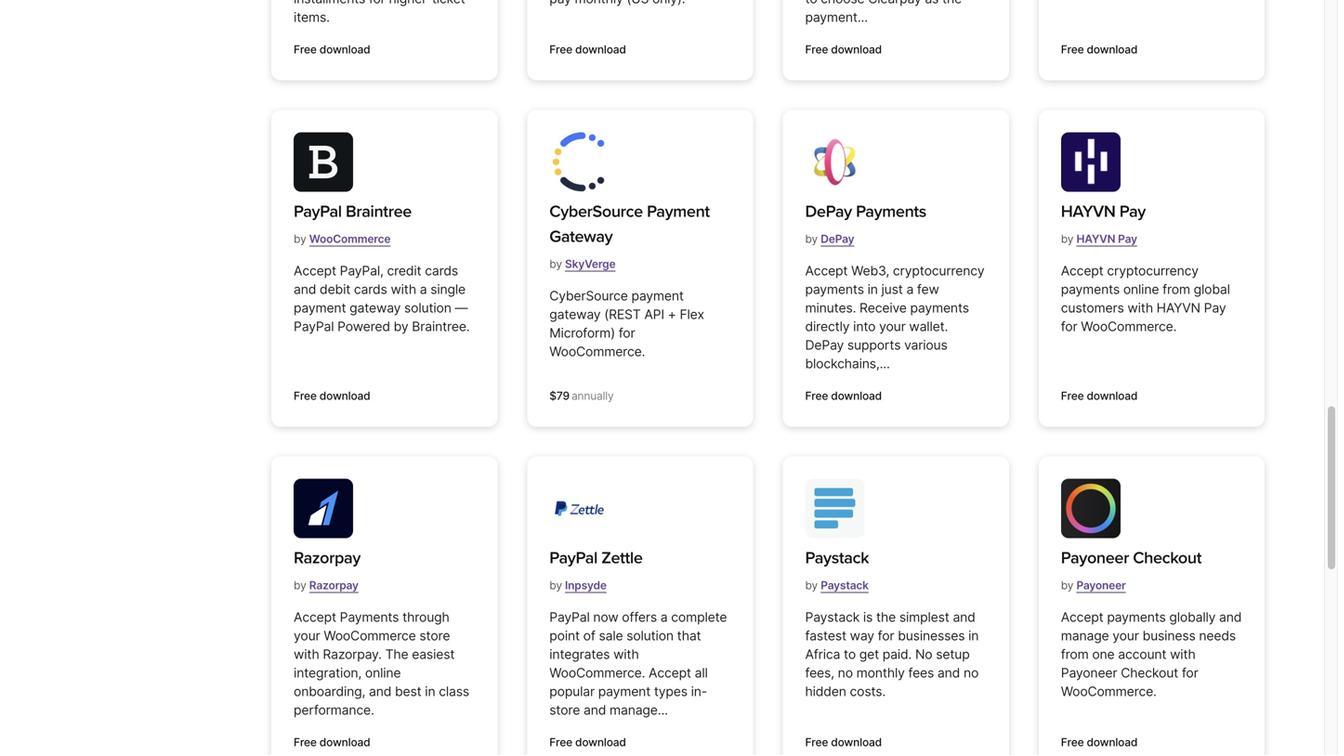 Task type: vqa. For each thing, say whether or not it's contained in the screenshot.


Task type: locate. For each thing, give the bounding box(es) containing it.
customers
[[1061, 300, 1124, 316]]

free
[[294, 43, 317, 56], [550, 43, 573, 56], [805, 43, 828, 56], [1061, 43, 1084, 56], [294, 389, 317, 403], [805, 389, 828, 403], [1061, 389, 1084, 403], [294, 736, 317, 750], [550, 736, 573, 750], [805, 736, 828, 750], [1061, 736, 1084, 750]]

a right 'offers'
[[661, 610, 668, 625]]

0 vertical spatial solution
[[404, 300, 451, 316]]

0 vertical spatial payments
[[856, 202, 927, 222]]

by left depay link at the right of the page
[[805, 232, 818, 246]]

paypal for paypal now offers a complete point of sale solution that integrates with woocommerce. accept all popular payment types in- store and manage...
[[550, 610, 590, 625]]

pay down global
[[1204, 300, 1226, 316]]

store down popular
[[550, 703, 580, 718]]

0 vertical spatial checkout
[[1133, 548, 1202, 568]]

hayvn pay
[[1061, 202, 1146, 222]]

in inside paystack is the simplest and fastest way for businesses in africa to get paid. no setup fees, no monthly fees and no hidden costs.
[[969, 628, 979, 644]]

1 horizontal spatial payments
[[856, 202, 927, 222]]

paystack up is at the right
[[821, 579, 869, 592]]

0 horizontal spatial solution
[[404, 300, 451, 316]]

1 horizontal spatial from
[[1163, 282, 1190, 297]]

for down the customers in the right of the page
[[1061, 319, 1078, 335]]

paystack link
[[805, 546, 869, 571], [821, 572, 869, 600]]

gateway up powered
[[350, 300, 401, 316]]

accept up debit
[[294, 263, 336, 279]]

accept inside the accept web3, cryptocurrency payments in just a few minutes. receive payments directly into your wallet. depay supports various blockchains,...
[[805, 263, 848, 279]]

payment down debit
[[294, 300, 346, 316]]

paypal inside the paypal now offers a complete point of sale solution that integrates with woocommerce. accept all popular payment types in- store and manage...
[[550, 610, 590, 625]]

into
[[853, 319, 876, 335]]

0 horizontal spatial from
[[1061, 647, 1089, 663]]

razorpay link up razorpay.
[[309, 572, 359, 600]]

to
[[844, 647, 856, 663]]

accept for payoneer checkout
[[1061, 610, 1104, 625]]

cybersource inside cybersource payment gateway
[[550, 202, 643, 222]]

payoneer inside accept payments globally and manage your business needs from one account with payoneer checkout for woocommerce.
[[1061, 665, 1118, 681]]

paystack link up by paystack at the bottom of the page
[[805, 546, 869, 571]]

paystack is the simplest and fastest way for businesses in africa to get paid. no setup fees, no monthly fees and no hidden costs.
[[805, 610, 979, 700]]

0 vertical spatial cybersource
[[550, 202, 643, 222]]

payment inside accept paypal, credit cards and debit cards with a single payment gateway solution — paypal powered by braintree.
[[294, 300, 346, 316]]

minutes.
[[805, 300, 856, 316]]

pay up the by hayvn pay
[[1120, 202, 1146, 222]]

0 vertical spatial razorpay
[[294, 548, 361, 568]]

from left global
[[1163, 282, 1190, 297]]

simplest
[[900, 610, 950, 625]]

cryptocurrency up global
[[1107, 263, 1199, 279]]

1 horizontal spatial online
[[1123, 282, 1159, 297]]

1 vertical spatial checkout
[[1121, 665, 1179, 681]]

best
[[395, 684, 422, 700]]

and inside accept payments globally and manage your business needs from one account with payoneer checkout for woocommerce.
[[1219, 610, 1242, 625]]

microform)
[[550, 325, 615, 341]]

by left woocommerce link
[[294, 232, 306, 246]]

and down popular
[[584, 703, 606, 718]]

paystack up by paystack at the bottom of the page
[[805, 548, 869, 568]]

1 horizontal spatial gateway
[[550, 307, 601, 322]]

paypal zettle
[[550, 548, 643, 568]]

with down business
[[1170, 647, 1196, 663]]

depay link
[[821, 225, 854, 253]]

0 horizontal spatial your
[[294, 628, 320, 644]]

1 vertical spatial razorpay
[[309, 579, 359, 592]]

accept inside accept cryptocurrency payments online from global customers with hayvn pay for woocommerce.
[[1061, 263, 1104, 279]]

a
[[420, 282, 427, 297], [907, 282, 914, 297], [661, 610, 668, 625]]

your inside accept payments through your woocommerce store with razorpay. the easiest integration, online onboarding, and best in class performance.
[[294, 628, 320, 644]]

a inside the paypal now offers a complete point of sale solution that integrates with woocommerce. accept all popular payment types in- store and manage...
[[661, 610, 668, 625]]

with
[[391, 282, 416, 297], [1128, 300, 1153, 316], [294, 647, 319, 663], [613, 647, 639, 663], [1170, 647, 1196, 663]]

payments up razorpay.
[[340, 610, 399, 625]]

0 vertical spatial paystack
[[805, 548, 869, 568]]

your inside the accept web3, cryptocurrency payments in just a few minutes. receive payments directly into your wallet. depay supports various blockchains,...
[[879, 319, 906, 335]]

2 vertical spatial in
[[425, 684, 435, 700]]

hayvn inside accept cryptocurrency payments online from global customers with hayvn pay for woocommerce.
[[1157, 300, 1201, 316]]

1 vertical spatial solution
[[627, 628, 674, 644]]

solution inside the paypal now offers a complete point of sale solution that integrates with woocommerce. accept all popular payment types in- store and manage...
[[627, 628, 674, 644]]

woocommerce
[[309, 232, 391, 246], [324, 628, 416, 644]]

by for hayvn pay
[[1061, 232, 1074, 246]]

1 vertical spatial from
[[1061, 647, 1089, 663]]

depay down directly
[[805, 337, 844, 353]]

from inside accept payments globally and manage your business needs from one account with payoneer checkout for woocommerce.
[[1061, 647, 1089, 663]]

1 vertical spatial woocommerce
[[324, 628, 416, 644]]

a inside the accept web3, cryptocurrency payments in just a few minutes. receive payments directly into your wallet. depay supports various blockchains,...
[[907, 282, 914, 297]]

annually
[[572, 389, 614, 403]]

gateway up the microform)
[[550, 307, 601, 322]]

cryptocurrency up few
[[893, 263, 985, 279]]

and up businesses
[[953, 610, 976, 625]]

a left "single"
[[420, 282, 427, 297]]

with right the customers in the right of the page
[[1128, 300, 1153, 316]]

2 no from the left
[[964, 665, 979, 681]]

with inside accept cryptocurrency payments online from global customers with hayvn pay for woocommerce.
[[1128, 300, 1153, 316]]

woocommerce down paypal braintree link
[[309, 232, 391, 246]]

payments
[[856, 202, 927, 222], [340, 610, 399, 625]]

online up the customers in the right of the page
[[1123, 282, 1159, 297]]

from down manage
[[1061, 647, 1089, 663]]

0 vertical spatial online
[[1123, 282, 1159, 297]]

by down hayvn pay
[[1061, 232, 1074, 246]]

depay
[[805, 202, 852, 222], [821, 232, 854, 246], [805, 337, 844, 353]]

checkout up globally in the bottom right of the page
[[1133, 548, 1202, 568]]

razorpay
[[294, 548, 361, 568], [309, 579, 359, 592]]

0 horizontal spatial payments
[[340, 610, 399, 625]]

solution down 'offers'
[[627, 628, 674, 644]]

solution
[[404, 300, 451, 316], [627, 628, 674, 644]]

paypal braintree link
[[294, 199, 412, 224]]

no down setup
[[964, 665, 979, 681]]

depay payments
[[805, 202, 927, 222]]

accept web3, cryptocurrency payments in just a few minutes. receive payments directly into your wallet. depay supports various blockchains,...
[[805, 263, 985, 372]]

by left inpsyde link
[[550, 579, 562, 592]]

1 horizontal spatial store
[[550, 703, 580, 718]]

by for payoneer checkout
[[1061, 579, 1074, 592]]

accept down the by hayvn pay
[[1061, 263, 1104, 279]]

paypal zettle link
[[550, 546, 643, 571]]

cybersource up gateway
[[550, 202, 643, 222]]

inpsyde
[[565, 579, 607, 592]]

0 vertical spatial pay
[[1120, 202, 1146, 222]]

paystack inside paystack is the simplest and fastest way for businesses in africa to get paid. no setup fees, no monthly fees and no hidden costs.
[[805, 610, 860, 625]]

pay inside accept cryptocurrency payments online from global customers with hayvn pay for woocommerce.
[[1204, 300, 1226, 316]]

checkout down account
[[1121, 665, 1179, 681]]

with inside the paypal now offers a complete point of sale solution that integrates with woocommerce. accept all popular payment types in- store and manage...
[[613, 647, 639, 663]]

razorpay up by razorpay
[[294, 548, 361, 568]]

1 horizontal spatial cryptocurrency
[[1107, 263, 1199, 279]]

0 vertical spatial from
[[1163, 282, 1190, 297]]

payments up business
[[1107, 610, 1166, 625]]

setup
[[936, 647, 970, 663]]

razorpay.
[[323, 647, 382, 663]]

1 vertical spatial online
[[365, 665, 401, 681]]

in down the web3,
[[868, 282, 878, 297]]

0 horizontal spatial no
[[838, 665, 853, 681]]

class
[[439, 684, 469, 700]]

for down the
[[878, 628, 894, 644]]

payoneer down 'payoneer checkout' link
[[1077, 579, 1126, 592]]

from
[[1163, 282, 1190, 297], [1061, 647, 1089, 663]]

integrates
[[550, 647, 610, 663]]

accept inside accept payments through your woocommerce store with razorpay. the easiest integration, online onboarding, and best in class performance.
[[294, 610, 336, 625]]

1 vertical spatial cybersource
[[550, 288, 628, 304]]

0 vertical spatial store
[[420, 628, 450, 644]]

for down (rest
[[619, 325, 635, 341]]

woocommerce. inside accept payments globally and manage your business needs from one account with payoneer checkout for woocommerce.
[[1061, 684, 1157, 700]]

woocommerce. inside cybersource payment gateway (rest api + flex microform) for woocommerce.
[[550, 344, 645, 360]]

0 horizontal spatial a
[[420, 282, 427, 297]]

cybersource for gateway
[[550, 202, 643, 222]]

cryptocurrency inside the accept web3, cryptocurrency payments in just a few minutes. receive payments directly into your wallet. depay supports various blockchains,...
[[893, 263, 985, 279]]

2 cryptocurrency from the left
[[1107, 263, 1199, 279]]

africa
[[805, 647, 840, 663]]

woocommerce up razorpay.
[[324, 628, 416, 644]]

hayvn down global
[[1157, 300, 1201, 316]]

1 vertical spatial in
[[969, 628, 979, 644]]

by for paystack
[[805, 579, 818, 592]]

cybersource down skyverge link
[[550, 288, 628, 304]]

hayvn down hayvn pay
[[1077, 232, 1116, 246]]

0 horizontal spatial cryptocurrency
[[893, 263, 985, 279]]

by for cybersource payment gateway
[[550, 257, 562, 271]]

accept down by depay
[[805, 263, 848, 279]]

2 vertical spatial payoneer
[[1061, 665, 1118, 681]]

by skyverge
[[550, 257, 616, 271]]

online down the
[[365, 665, 401, 681]]

payoneer up the by payoneer
[[1061, 548, 1129, 568]]

for inside accept payments globally and manage your business needs from one account with payoneer checkout for woocommerce.
[[1182, 665, 1199, 681]]

depay up by depay
[[805, 202, 852, 222]]

razorpay up razorpay.
[[309, 579, 359, 592]]

by for depay payments
[[805, 232, 818, 246]]

payoneer
[[1061, 548, 1129, 568], [1077, 579, 1126, 592], [1061, 665, 1118, 681]]

pay down hayvn pay
[[1118, 232, 1137, 246]]

2 vertical spatial pay
[[1204, 300, 1226, 316]]

0 vertical spatial hayvn
[[1061, 202, 1116, 222]]

online inside accept cryptocurrency payments online from global customers with hayvn pay for woocommerce.
[[1123, 282, 1159, 297]]

cybersource payment gateway (rest api + flex microform) for woocommerce.
[[550, 288, 704, 360]]

accept for razorpay
[[294, 610, 336, 625]]

1 horizontal spatial your
[[879, 319, 906, 335]]

gateway
[[350, 300, 401, 316], [550, 307, 601, 322]]

1 horizontal spatial cards
[[425, 263, 458, 279]]

by right powered
[[394, 319, 409, 335]]

1 horizontal spatial no
[[964, 665, 979, 681]]

woocommerce. down the customers in the right of the page
[[1081, 319, 1177, 335]]

paystack for paystack is the simplest and fastest way for businesses in africa to get paid. no setup fees, no monthly fees and no hidden costs.
[[805, 610, 860, 625]]

performance.
[[294, 703, 374, 718]]

paypal for paypal braintree
[[294, 202, 342, 222]]

for
[[1061, 319, 1078, 335], [619, 325, 635, 341], [878, 628, 894, 644], [1182, 665, 1199, 681]]

with down credit
[[391, 282, 416, 297]]

and left best
[[369, 684, 391, 700]]

1 horizontal spatial in
[[868, 282, 878, 297]]

woocommerce. inside accept cryptocurrency payments online from global customers with hayvn pay for woocommerce.
[[1081, 319, 1177, 335]]

1 cryptocurrency from the left
[[893, 263, 985, 279]]

woocommerce. down integrates
[[550, 665, 645, 681]]

with inside accept payments globally and manage your business needs from one account with payoneer checkout for woocommerce.
[[1170, 647, 1196, 663]]

paypal down debit
[[294, 319, 334, 335]]

your down receive
[[879, 319, 906, 335]]

by left payoneer link
[[1061, 579, 1074, 592]]

2 horizontal spatial in
[[969, 628, 979, 644]]

2 cybersource from the top
[[550, 288, 628, 304]]

1 cybersource from the top
[[550, 202, 643, 222]]

paypal for paypal zettle
[[550, 548, 598, 568]]

fees,
[[805, 665, 835, 681]]

accept up manage
[[1061, 610, 1104, 625]]

by left skyverge
[[550, 257, 562, 271]]

solution up braintree.
[[404, 300, 451, 316]]

2 vertical spatial depay
[[805, 337, 844, 353]]

from inside accept cryptocurrency payments online from global customers with hayvn pay for woocommerce.
[[1163, 282, 1190, 297]]

1 vertical spatial store
[[550, 703, 580, 718]]

1 horizontal spatial a
[[661, 610, 668, 625]]

woocommerce. down the one
[[1061, 684, 1157, 700]]

free download
[[294, 43, 370, 56], [550, 43, 626, 56], [805, 43, 882, 56], [1061, 43, 1138, 56], [294, 389, 370, 403], [805, 389, 882, 403], [1061, 389, 1138, 403], [294, 736, 370, 750], [550, 736, 626, 750], [805, 736, 882, 750], [1061, 736, 1138, 750]]

and left debit
[[294, 282, 316, 297]]

1 vertical spatial pay
[[1118, 232, 1137, 246]]

paystack up fastest at the right bottom
[[805, 610, 860, 625]]

accept up types
[[649, 665, 691, 681]]

2 vertical spatial paystack
[[805, 610, 860, 625]]

paypal up by inpsyde
[[550, 548, 598, 568]]

flex
[[680, 307, 704, 322]]

accept for depay payments
[[805, 263, 848, 279]]

accept payments through your woocommerce store with razorpay. the easiest integration, online onboarding, and best in class performance.
[[294, 610, 469, 718]]

cards down paypal,
[[354, 282, 387, 297]]

payment
[[632, 288, 684, 304], [294, 300, 346, 316], [598, 684, 651, 700]]

1 vertical spatial depay
[[821, 232, 854, 246]]

paypal inside accept paypal, credit cards and debit cards with a single payment gateway solution — paypal powered by braintree.
[[294, 319, 334, 335]]

your
[[879, 319, 906, 335], [294, 628, 320, 644], [1113, 628, 1139, 644]]

cybersource
[[550, 202, 643, 222], [550, 288, 628, 304]]

api
[[644, 307, 664, 322]]

just
[[882, 282, 903, 297]]

no down to
[[838, 665, 853, 681]]

0 vertical spatial cards
[[425, 263, 458, 279]]

payment up api
[[632, 288, 684, 304]]

hayvn pay link
[[1061, 199, 1146, 224], [1077, 225, 1137, 253]]

hayvn up the by hayvn pay
[[1061, 202, 1116, 222]]

and up needs
[[1219, 610, 1242, 625]]

cybersource inside cybersource payment gateway (rest api + flex microform) for woocommerce.
[[550, 288, 628, 304]]

businesses
[[898, 628, 965, 644]]

hidden
[[805, 684, 846, 700]]

2 vertical spatial hayvn
[[1157, 300, 1201, 316]]

debit
[[320, 282, 350, 297]]

cards up "single"
[[425, 263, 458, 279]]

payments up the web3,
[[856, 202, 927, 222]]

store inside the paypal now offers a complete point of sale solution that integrates with woocommerce. accept all popular payment types in- store and manage...
[[550, 703, 580, 718]]

accept for hayvn pay
[[1061, 263, 1104, 279]]

with down 'sale'
[[613, 647, 639, 663]]

in up setup
[[969, 628, 979, 644]]

popular
[[550, 684, 595, 700]]

gateway inside accept paypal, credit cards and debit cards with a single payment gateway solution — paypal powered by braintree.
[[350, 300, 401, 316]]

1 vertical spatial cards
[[354, 282, 387, 297]]

payments
[[805, 282, 864, 297], [1061, 282, 1120, 297], [910, 300, 969, 316], [1107, 610, 1166, 625]]

woocommerce. down the microform)
[[550, 344, 645, 360]]

1 no from the left
[[838, 665, 853, 681]]

global
[[1194, 282, 1230, 297]]

payment up manage...
[[598, 684, 651, 700]]

paypal up point
[[550, 610, 590, 625]]

0 horizontal spatial in
[[425, 684, 435, 700]]

in
[[868, 282, 878, 297], [969, 628, 979, 644], [425, 684, 435, 700]]

0 horizontal spatial gateway
[[350, 300, 401, 316]]

store up easiest
[[420, 628, 450, 644]]

payoneer down the one
[[1061, 665, 1118, 681]]

hayvn pay link down hayvn pay
[[1077, 225, 1137, 253]]

0 vertical spatial in
[[868, 282, 878, 297]]

payments inside depay payments link
[[856, 202, 927, 222]]

1 horizontal spatial solution
[[627, 628, 674, 644]]

paypal up by woocommerce
[[294, 202, 342, 222]]

your up integration,
[[294, 628, 320, 644]]

skyverge link
[[565, 250, 616, 278]]

checkout inside accept payments globally and manage your business needs from one account with payoneer checkout for woocommerce.
[[1121, 665, 1179, 681]]

2 horizontal spatial your
[[1113, 628, 1139, 644]]

payments inside accept payments through your woocommerce store with razorpay. the easiest integration, online onboarding, and best in class performance.
[[340, 610, 399, 625]]

2 horizontal spatial a
[[907, 282, 914, 297]]

skyverge
[[565, 257, 616, 271]]

store
[[420, 628, 450, 644], [550, 703, 580, 718]]

0 horizontal spatial store
[[420, 628, 450, 644]]

1 vertical spatial payments
[[340, 610, 399, 625]]

paypal now offers a complete point of sale solution that integrates with woocommerce. accept all popular payment types in- store and manage...
[[550, 610, 727, 718]]

by up integration,
[[294, 579, 306, 592]]

pay inside the 'hayvn pay' link
[[1120, 202, 1146, 222]]

offers
[[622, 610, 657, 625]]

accept
[[294, 263, 336, 279], [805, 263, 848, 279], [1061, 263, 1104, 279], [294, 610, 336, 625], [1061, 610, 1104, 625], [649, 665, 691, 681]]

globally
[[1170, 610, 1216, 625]]

a right just
[[907, 282, 914, 297]]

and inside accept payments through your woocommerce store with razorpay. the easiest integration, online onboarding, and best in class performance.
[[369, 684, 391, 700]]

depay down depay payments link
[[821, 232, 854, 246]]

0 horizontal spatial online
[[365, 665, 401, 681]]

one
[[1092, 647, 1115, 663]]

with up integration,
[[294, 647, 319, 663]]

by up fastest at the right bottom
[[805, 579, 818, 592]]

accept inside accept paypal, credit cards and debit cards with a single payment gateway solution — paypal powered by braintree.
[[294, 263, 336, 279]]

accept inside accept payments globally and manage your business needs from one account with payoneer checkout for woocommerce.
[[1061, 610, 1104, 625]]

hayvn pay link up the by hayvn pay
[[1061, 199, 1146, 224]]

store inside accept payments through your woocommerce store with razorpay. the easiest integration, online onboarding, and best in class performance.
[[420, 628, 450, 644]]

in-
[[691, 684, 707, 700]]

by paystack
[[805, 579, 869, 592]]

woocommerce.
[[1081, 319, 1177, 335], [550, 344, 645, 360], [550, 665, 645, 681], [1061, 684, 1157, 700]]

woocommerce. inside the paypal now offers a complete point of sale solution that integrates with woocommerce. accept all popular payment types in- store and manage...
[[550, 665, 645, 681]]

payments up the customers in the right of the page
[[1061, 282, 1120, 297]]

for down business
[[1182, 665, 1199, 681]]

no
[[838, 665, 853, 681], [964, 665, 979, 681]]

your up account
[[1113, 628, 1139, 644]]

onboarding,
[[294, 684, 365, 700]]

razorpay link
[[294, 546, 361, 571], [309, 572, 359, 600]]

payments inside accept cryptocurrency payments online from global customers with hayvn pay for woocommerce.
[[1061, 282, 1120, 297]]

accept down by razorpay
[[294, 610, 336, 625]]

and inside accept paypal, credit cards and debit cards with a single payment gateway solution — paypal powered by braintree.
[[294, 282, 316, 297]]



Task type: describe. For each thing, give the bounding box(es) containing it.
supports
[[848, 337, 901, 353]]

depay payments link
[[805, 199, 927, 224]]

for inside paystack is the simplest and fastest way for businesses in africa to get paid. no setup fees, no monthly fees and no hidden costs.
[[878, 628, 894, 644]]

blockchains,...
[[805, 356, 890, 372]]

payments inside accept payments globally and manage your business needs from one account with payoneer checkout for woocommerce.
[[1107, 610, 1166, 625]]

by razorpay
[[294, 579, 359, 592]]

accept for paypal braintree
[[294, 263, 336, 279]]

with inside accept payments through your woocommerce store with razorpay. the easiest integration, online onboarding, and best in class performance.
[[294, 647, 319, 663]]

account
[[1118, 647, 1167, 663]]

various
[[904, 337, 948, 353]]

now
[[593, 610, 619, 625]]

complete
[[671, 610, 727, 625]]

for inside accept cryptocurrency payments online from global customers with hayvn pay for woocommerce.
[[1061, 319, 1078, 335]]

credit
[[387, 263, 421, 279]]

depay inside the accept web3, cryptocurrency payments in just a few minutes. receive payments directly into your wallet. depay supports various blockchains,...
[[805, 337, 844, 353]]

gateway
[[550, 227, 613, 247]]

sale
[[599, 628, 623, 644]]

+
[[668, 307, 676, 322]]

braintree
[[346, 202, 412, 222]]

by hayvn pay
[[1061, 232, 1137, 246]]

your inside accept payments globally and manage your business needs from one account with payoneer checkout for woocommerce.
[[1113, 628, 1139, 644]]

cybersource payment gateway
[[550, 202, 710, 247]]

by payoneer
[[1061, 579, 1126, 592]]

$79 annually
[[550, 389, 614, 403]]

woocommerce link
[[309, 225, 391, 253]]

payments for accept
[[340, 610, 399, 625]]

accept inside the paypal now offers a complete point of sale solution that integrates with woocommerce. accept all popular payment types in- store and manage...
[[649, 665, 691, 681]]

point
[[550, 628, 580, 644]]

payoneer checkout link
[[1061, 546, 1202, 571]]

1 vertical spatial payoneer
[[1077, 579, 1126, 592]]

woocommerce inside accept payments through your woocommerce store with razorpay. the easiest integration, online onboarding, and best in class performance.
[[324, 628, 416, 644]]

razorpay link up by razorpay
[[294, 546, 361, 571]]

payment inside the paypal now offers a complete point of sale solution that integrates with woocommerce. accept all popular payment types in- store and manage...
[[598, 684, 651, 700]]

payment inside cybersource payment gateway (rest api + flex microform) for woocommerce.
[[632, 288, 684, 304]]

paid.
[[883, 647, 912, 663]]

payment
[[647, 202, 710, 222]]

by for paypal zettle
[[550, 579, 562, 592]]

directly
[[805, 319, 850, 335]]

0 vertical spatial depay
[[805, 202, 852, 222]]

receive
[[860, 300, 907, 316]]

fees
[[908, 665, 934, 681]]

payoneer link
[[1077, 572, 1126, 600]]

payments for depay
[[856, 202, 927, 222]]

few
[[917, 282, 939, 297]]

the
[[876, 610, 896, 625]]

1 vertical spatial hayvn
[[1077, 232, 1116, 246]]

by for paypal braintree
[[294, 232, 306, 246]]

zettle
[[602, 548, 643, 568]]

0 vertical spatial woocommerce
[[309, 232, 391, 246]]

accept paypal, credit cards and debit cards with a single payment gateway solution — paypal powered by braintree.
[[294, 263, 470, 335]]

by depay
[[805, 232, 854, 246]]

needs
[[1199, 628, 1236, 644]]

paypal braintree
[[294, 202, 412, 222]]

fastest
[[805, 628, 847, 644]]

of
[[583, 628, 595, 644]]

payments up minutes.
[[805, 282, 864, 297]]

online inside accept payments through your woocommerce store with razorpay. the easiest integration, online onboarding, and best in class performance.
[[365, 665, 401, 681]]

no
[[915, 647, 933, 663]]

$79
[[550, 389, 570, 403]]

that
[[677, 628, 701, 644]]

(rest
[[604, 307, 641, 322]]

manage
[[1061, 628, 1109, 644]]

and inside the paypal now offers a complete point of sale solution that integrates with woocommerce. accept all popular payment types in- store and manage...
[[584, 703, 606, 718]]

0 vertical spatial payoneer
[[1061, 548, 1129, 568]]

with inside accept paypal, credit cards and debit cards with a single payment gateway solution — paypal powered by braintree.
[[391, 282, 416, 297]]

in inside the accept web3, cryptocurrency payments in just a few minutes. receive payments directly into your wallet. depay supports various blockchains,...
[[868, 282, 878, 297]]

business
[[1143, 628, 1196, 644]]

paystack link up is at the right
[[821, 572, 869, 600]]

the
[[385, 647, 408, 663]]

powered
[[338, 319, 390, 335]]

cybersource payment gateway link
[[550, 199, 731, 250]]

paystack for paystack
[[805, 548, 869, 568]]

0 horizontal spatial cards
[[354, 282, 387, 297]]

and down setup
[[938, 665, 960, 681]]

solution inside accept paypal, credit cards and debit cards with a single payment gateway solution — paypal powered by braintree.
[[404, 300, 451, 316]]

cybersource for gateway
[[550, 288, 628, 304]]

cryptocurrency inside accept cryptocurrency payments online from global customers with hayvn pay for woocommerce.
[[1107, 263, 1199, 279]]

gateway inside cybersource payment gateway (rest api + flex microform) for woocommerce.
[[550, 307, 601, 322]]

manage...
[[610, 703, 668, 718]]

a inside accept paypal, credit cards and debit cards with a single payment gateway solution — paypal powered by braintree.
[[420, 282, 427, 297]]

for inside cybersource payment gateway (rest api + flex microform) for woocommerce.
[[619, 325, 635, 341]]

single
[[431, 282, 466, 297]]

wallet.
[[909, 319, 948, 335]]

by for razorpay
[[294, 579, 306, 592]]

paypal,
[[340, 263, 384, 279]]

by woocommerce
[[294, 232, 391, 246]]

easiest
[[412, 647, 455, 663]]

payoneer checkout
[[1061, 548, 1202, 568]]

accept payments globally and manage your business needs from one account with payoneer checkout for woocommerce.
[[1061, 610, 1242, 700]]

accept cryptocurrency payments online from global customers with hayvn pay for woocommerce.
[[1061, 263, 1230, 335]]

web3,
[[851, 263, 890, 279]]

1 vertical spatial paystack
[[821, 579, 869, 592]]

types
[[654, 684, 688, 700]]

all
[[695, 665, 708, 681]]

costs.
[[850, 684, 886, 700]]

inpsyde link
[[565, 572, 607, 600]]

way
[[850, 628, 874, 644]]

payments up wallet.
[[910, 300, 969, 316]]

in inside accept payments through your woocommerce store with razorpay. the easiest integration, online onboarding, and best in class performance.
[[425, 684, 435, 700]]

monthly
[[857, 665, 905, 681]]

by inpsyde
[[550, 579, 607, 592]]

by inside accept paypal, credit cards and debit cards with a single payment gateway solution — paypal powered by braintree.
[[394, 319, 409, 335]]

integration,
[[294, 665, 362, 681]]



